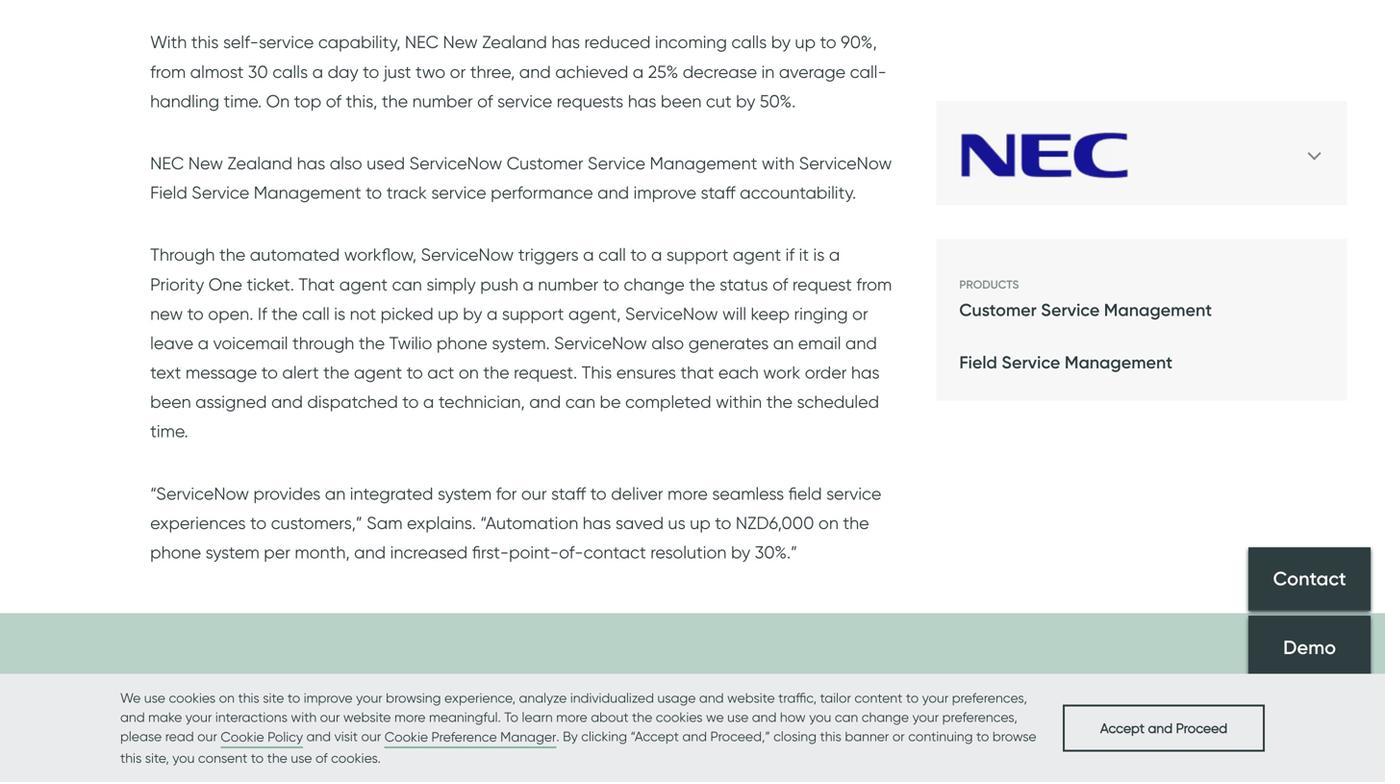 Task type: vqa. For each thing, say whether or not it's contained in the screenshot.
the seamless
yes



Task type: describe. For each thing, give the bounding box(es) containing it.
1 horizontal spatial cookies
[[656, 709, 703, 726]]

a right the it
[[829, 244, 840, 265]]

for
[[496, 483, 517, 504]]

on inside through the automated workflow, servicenow triggers a call to a support agent if it is a priority one ticket. that agent can simply push a number to change the status of request from new to open. if the call is not picked up by a support agent, servicenow will keep ringing or leave a voicemail through the twilio phone system. servicenow also generates an email and text message to alert the agent to act on the request. this ensures that each work order has been assigned and dispatched to a technician, and can be completed within the scheduled time.
[[459, 362, 479, 383]]

zealand inside with this self-service capability, nec new zealand has reduced incoming calls by up to 90%, from almost 30 calls a day to just two or three, and achieved a 25% decrease in average call- handling time. on top of this, the number of service requests has been cut by 50%.
[[482, 31, 547, 53]]

assigned
[[195, 391, 267, 412]]

new inside nec new zealand has also used servicenow customer service management with servicenow field service management to track service performance and improve staff accountability.
[[188, 152, 223, 174]]

accountability.
[[740, 182, 857, 203]]

0 vertical spatial cookies
[[169, 690, 216, 706]]

of inside . by clicking "accept and proceed," closing this banner or continuing to browse this site, you consent to the use of cookies.
[[316, 750, 328, 766]]

day
[[328, 61, 359, 82]]

has been
[[628, 90, 702, 112]]

the inside "servicenow provides an integrated system for our staff to deliver more seamless field service experiences to customers," sam explains. "automation has saved us up to nzd6,000 on the phone system per month, and increased first-point-of-contact resolution by 30%."
[[843, 512, 870, 534]]

0 vertical spatial preferences,
[[952, 690, 1028, 706]]

1 horizontal spatial more
[[556, 709, 588, 726]]

or inside with this self-service capability, nec new zealand has reduced incoming calls by up to 90%, from almost 30 calls a day to just two or three, and achieved a 25% decrease in average call- handling time. on top of this, the number of service requests has been cut by 50%.
[[450, 61, 466, 82]]

servicenow left will
[[625, 303, 718, 324]]

our down the improve
[[320, 709, 340, 726]]

to right site
[[288, 690, 300, 706]]

three,
[[470, 61, 515, 82]]

an inside through the automated workflow, servicenow triggers a call to a support agent if it is a priority one ticket. that agent can simply push a number to change the status of request from new to open. if the call is not picked up by a support agent, servicenow will keep ringing or leave a voicemail through the twilio phone system. servicenow also generates an email and text message to alert the agent to act on the request. this ensures that each work order has been assigned and dispatched to a technician, and can be completed within the scheduled time.
[[774, 332, 794, 354]]

we use cookies on this site to improve your browsing experience, analyze individualized usage and website traffic, tailor content to your preferences, and make your interactions with our website more meaningful. to learn more about the cookies we use and how you can change your preferences, please read our
[[120, 690, 1028, 745]]

keep
[[751, 303, 790, 324]]

act
[[428, 362, 455, 383]]

phone inside through the automated workflow, servicenow triggers a call to a support agent if it is a priority one ticket. that agent can simply push a number to change the status of request from new to open. if the call is not picked up by a support agent, servicenow will keep ringing or leave a voicemail through the twilio phone system. servicenow also generates an email and text message to alert the agent to act on the request. this ensures that each work order has been assigned and dispatched to a technician, and can be completed within the scheduled time.
[[437, 332, 488, 354]]

handling
[[150, 90, 219, 112]]

and inside "servicenow provides an integrated system for our staff to deliver more seamless field service experiences to customers," sam explains. "automation has saved us up to nzd6,000 on the phone system per month, and increased first-point-of-contact resolution by 30%."
[[354, 542, 386, 563]]

reduced
[[585, 31, 651, 53]]

a right triggers
[[583, 244, 594, 265]]

service down requests
[[588, 152, 646, 174]]

average
[[779, 61, 846, 82]]

or inside through the automated workflow, servicenow triggers a call to a support agent if it is a priority one ticket. that agent can simply push a number to change the status of request from new to open. if the call is not picked up by a support agent, servicenow will keep ringing or leave a voicemail through the twilio phone system. servicenow also generates an email and text message to alert the agent to act on the request. this ensures that each work order has been assigned and dispatched to a technician, and can be completed within the scheduled time.
[[853, 303, 869, 324]]

has inside nec new zealand has also used servicenow customer service management with servicenow field service management to track service performance and improve staff accountability.
[[297, 152, 326, 174]]

up inside through the automated workflow, servicenow triggers a call to a support agent if it is a priority one ticket. that agent can simply push a number to change the status of request from new to open. if the call is not picked up by a support agent, servicenow will keep ringing or leave a voicemail through the twilio phone system. servicenow also generates an email and text message to alert the agent to act on the request. this ensures that each work order has been assigned and dispatched to a technician, and can be completed within the scheduled time.
[[438, 303, 459, 324]]

also inside through the automated workflow, servicenow triggers a call to a support agent if it is a priority one ticket. that agent can simply push a number to change the status of request from new to open. if the call is not picked up by a support agent, servicenow will keep ringing or leave a voicemail through the twilio phone system. servicenow also generates an email and text message to alert the agent to act on the request. this ensures that each work order has been assigned and dispatched to a technician, and can be completed within the scheduled time.
[[652, 332, 684, 354]]

provides
[[254, 483, 321, 504]]

email
[[799, 332, 841, 354]]

2 horizontal spatial use
[[728, 709, 749, 726]]

if
[[786, 244, 795, 265]]

this inside with this self-service capability, nec new zealand has reduced incoming calls by up to 90%, from almost 30 calls a day to just two or three, and achieved a 25% decrease in average call- handling time. on top of this, the number of service requests has been cut by 50%.
[[191, 31, 219, 53]]

meaningful.
[[429, 709, 501, 726]]

number inside through the automated workflow, servicenow triggers a call to a support agent if it is a priority one ticket. that agent can simply push a number to change the status of request from new to open. if the call is not picked up by a support agent, servicenow will keep ringing or leave a voicemail through the twilio phone system. servicenow also generates an email and text message to alert the agent to act on the request. this ensures that each work order has been assigned and dispatched to a technician, and can be completed within the scheduled time.
[[538, 274, 599, 295]]

dispatched
[[307, 391, 398, 412]]

.
[[557, 728, 560, 745]]

service inside "servicenow provides an integrated system for our staff to deliver more seamless field service experiences to customers," sam explains. "automation has saved us up to nzd6,000 on the phone system per month, and increased first-point-of-contact resolution by 30%."
[[827, 483, 882, 504]]

the up the technician,
[[483, 362, 510, 383]]

also inside nec new zealand has also used servicenow customer service management with servicenow field service management to track service performance and improve staff accountability.
[[330, 152, 363, 174]]

a left day
[[312, 61, 323, 82]]

"servicenow provides an integrated system for our staff to deliver more seamless field service experiences to customers," sam explains. "automation has saved us up to nzd6,000 on the phone system per month, and increased first-point-of-contact resolution by 30%."
[[150, 483, 882, 563]]

the up one at the top left of page
[[219, 244, 246, 265]]

the left 'status'
[[689, 274, 716, 295]]

on inside "servicenow provides an integrated system for our staff to deliver more seamless field service experiences to customers," sam explains. "automation has saved us up to nzd6,000 on the phone system per month, and increased first-point-of-contact resolution by 30%."
[[819, 512, 839, 534]]

customer inside products customer service management
[[960, 299, 1037, 321]]

from inside with this self-service capability, nec new zealand has reduced incoming calls by up to 90%, from almost 30 calls a day to just two or three, and achieved a 25% decrease in average call- handling time. on top of this, the number of service requests has been cut by 50%.
[[150, 61, 186, 82]]

incoming
[[655, 31, 727, 53]]

and down we
[[120, 709, 145, 726]]

simply
[[427, 274, 476, 295]]

individualized
[[571, 690, 654, 706]]

to inside nec new zealand has also used servicenow customer service management with servicenow field service management to track service performance and improve staff accountability.
[[366, 182, 382, 203]]

change inside through the automated workflow, servicenow triggers a call to a support agent if it is a priority one ticket. that agent can simply push a number to change the status of request from new to open. if the call is not picked up by a support agent, servicenow will keep ringing or leave a voicemail through the twilio phone system. servicenow also generates an email and text message to alert the agent to act on the request. this ensures that each work order has been assigned and dispatched to a technician, and can be completed within the scheduled time.
[[624, 274, 685, 295]]

you inside . by clicking "accept and proceed," closing this banner or continuing to browse this site, you consent to the use of cookies.
[[173, 750, 195, 766]]

servicenow up this
[[554, 332, 647, 354]]

1 cookie from the left
[[221, 729, 264, 745]]

continuing
[[909, 728, 973, 745]]

and right email
[[846, 332, 878, 354]]

to left the browse
[[977, 728, 990, 745]]

up to
[[795, 31, 837, 53]]

and down alert
[[271, 391, 303, 412]]

0 horizontal spatial more
[[395, 709, 426, 726]]

accept and proceed
[[1101, 720, 1228, 736]]

not
[[350, 303, 376, 324]]

and inside cookie policy and visit our cookie preference manager
[[306, 728, 331, 745]]

twilio
[[389, 332, 432, 354]]

we
[[120, 690, 141, 706]]

demo link
[[1249, 616, 1371, 679]]

cookie policy and visit our cookie preference manager
[[221, 728, 557, 745]]

to
[[504, 709, 519, 726]]

to down seamless
[[715, 512, 732, 534]]

the inside with this self-service capability, nec new zealand has reduced incoming calls by up to 90%, from almost 30 calls a day to just two or three, and achieved a 25% decrease in average call- handling time. on top of this, the number of service requests has been cut by 50%.
[[382, 90, 408, 112]]

usage
[[658, 690, 696, 706]]

priority
[[150, 274, 204, 295]]

use inside . by clicking "accept and proceed," closing this banner or continuing to browse this site, you consent to the use of cookies.
[[291, 750, 312, 766]]

message
[[186, 362, 257, 383]]

"automation
[[481, 512, 579, 534]]

0 horizontal spatial system
[[206, 542, 260, 563]]

improve staff
[[634, 182, 736, 203]]

to left act
[[407, 362, 423, 383]]

consent
[[198, 750, 248, 766]]

analyze
[[519, 690, 567, 706]]

traffic,
[[779, 690, 817, 706]]

cut
[[706, 90, 732, 112]]

how
[[780, 709, 806, 726]]

to up the per
[[250, 512, 267, 534]]

and inside button
[[1149, 720, 1173, 736]]

field inside field service management link
[[960, 352, 998, 373]]

1 vertical spatial preferences,
[[943, 709, 1018, 726]]

customer service management link
[[960, 296, 1213, 325]]

per
[[264, 542, 290, 563]]

it
[[799, 244, 809, 265]]

ensures
[[617, 362, 676, 383]]

be
[[600, 391, 621, 412]]

to up agent,
[[603, 274, 620, 295]]

to right staff
[[590, 483, 607, 504]]

and inside . by clicking "accept and proceed," closing this banner or continuing to browse this site, you consent to the use of cookies.
[[683, 728, 707, 745]]

content
[[855, 690, 903, 706]]

push
[[480, 274, 519, 295]]

management inside products customer service management
[[1105, 299, 1213, 321]]

service inside products customer service management
[[1042, 299, 1100, 321]]

and down request.
[[530, 391, 561, 412]]

to inside with this self-service capability, nec new zealand has reduced incoming calls by up to 90%, from almost 30 calls a day to just two or three, and achieved a 25% decrease in average call- handling time. on top of this, the number of service requests has been cut by 50%.
[[363, 61, 379, 82]]

0 horizontal spatial can
[[392, 274, 422, 295]]

of down "three,"
[[477, 90, 493, 112]]

on inside we use cookies on this site to improve your browsing experience, analyze individualized usage and website traffic, tailor content to your preferences, and make your interactions with our website more meaningful. to learn more about the cookies we use and how you can change your preferences, please read our
[[219, 690, 235, 706]]

of right "top" on the top of page
[[326, 90, 342, 112]]

2 vertical spatial agent
[[354, 362, 402, 383]]

0 vertical spatial use
[[144, 690, 165, 706]]

you inside we use cookies on this site to improve your browsing experience, analyze individualized usage and website traffic, tailor content to your preferences, and make your interactions with our website more meaningful. to learn more about the cookies we use and how you can change your preferences, please read our
[[810, 709, 832, 726]]

by inside "servicenow provides an integrated system for our staff to deliver more seamless field service experiences to customers," sam explains. "automation has saved us up to nzd6,000 on the phone system per month, and increased first-point-of-contact resolution by 30%."
[[731, 542, 751, 563]]

1 vertical spatial calls
[[273, 61, 308, 82]]

proceed,"
[[711, 728, 771, 745]]

0 horizontal spatial support
[[502, 303, 564, 324]]

time. inside with this self-service capability, nec new zealand has reduced incoming calls by up to 90%, from almost 30 calls a day to just two or three, and achieved a 25% decrease in average call- handling time. on top of this, the number of service requests has been cut by 50%.
[[224, 90, 262, 112]]

through the automated workflow, servicenow triggers a call to a support agent if it is a priority one ticket. that agent can simply push a number to change the status of request from new to open. if the call is not picked up by a support agent, servicenow will keep ringing or leave a voicemail through the twilio phone system. servicenow also generates an email and text message to alert the agent to act on the request. this ensures that each work order has been assigned and dispatched to a technician, and can be completed within the scheduled time.
[[150, 244, 892, 442]]

a down the push
[[487, 303, 498, 324]]

please
[[120, 728, 162, 745]]

status
[[720, 274, 768, 295]]

the down not at the left
[[359, 332, 385, 354]]

read
[[165, 728, 194, 745]]

site,
[[145, 750, 169, 766]]

nec new zealand has also used servicenow customer service management with servicenow field service management to track service performance and improve staff accountability.
[[150, 152, 892, 203]]

increased
[[390, 542, 468, 563]]

order
[[805, 362, 847, 383]]

0 vertical spatial support
[[667, 244, 729, 265]]

. by clicking "accept and proceed," closing this banner or continuing to browse this site, you consent to the use of cookies.
[[120, 728, 1037, 766]]

a right the push
[[523, 274, 534, 295]]

"servicenow
[[150, 483, 249, 504]]

performance
[[491, 182, 593, 203]]

a down improve staff
[[651, 244, 662, 265]]

by right cut
[[736, 90, 756, 112]]

with
[[150, 31, 187, 53]]

field service management link
[[960, 348, 1173, 378]]

with servicenow
[[762, 152, 892, 174]]

cookies.
[[331, 750, 381, 766]]

an inside "servicenow provides an integrated system for our staff to deliver more seamless field service experiences to customers," sam explains. "automation has saved us up to nzd6,000 on the phone system per month, and increased first-point-of-contact resolution by 30%."
[[325, 483, 346, 504]]

automated
[[250, 244, 340, 265]]

make
[[148, 709, 182, 726]]

leave
[[150, 332, 194, 354]]

to right dispatched
[[403, 391, 419, 412]]

browsing
[[386, 690, 441, 706]]

1 horizontal spatial is
[[814, 244, 825, 265]]

request.
[[514, 362, 578, 383]]

and left how
[[752, 709, 777, 726]]

customer inside nec new zealand has also used servicenow customer service management with servicenow field service management to track service performance and improve staff accountability.
[[507, 152, 584, 174]]

service down customer service management link
[[1002, 352, 1061, 373]]

request
[[793, 274, 852, 295]]

field inside nec new zealand has also used servicenow customer service management with servicenow field service management to track service performance and improve staff accountability.
[[150, 182, 187, 203]]

0 vertical spatial call
[[599, 244, 626, 265]]

capability,
[[318, 31, 401, 53]]

1 vertical spatial website
[[343, 709, 391, 726]]

nzd6,000
[[736, 512, 815, 534]]

has inside "servicenow provides an integrated system for our staff to deliver more seamless field service experiences to customers," sam explains. "automation has saved us up to nzd6,000 on the phone system per month, and increased first-point-of-contact resolution by 30%."
[[583, 512, 611, 534]]

integrated
[[350, 483, 433, 504]]

phone inside "servicenow provides an integrated system for our staff to deliver more seamless field service experiences to customers," sam explains. "automation has saved us up to nzd6,000 on the phone system per month, and increased first-point-of-contact resolution by 30%."
[[150, 542, 201, 563]]

generates
[[689, 332, 769, 354]]

the down work
[[767, 391, 793, 412]]

nec inside with this self-service capability, nec new zealand has reduced incoming calls by up to 90%, from almost 30 calls a day to just two or three, and achieved a 25% decrease in average call- handling time. on top of this, the number of service requests has been cut by 50%.
[[405, 31, 439, 53]]

experience,
[[445, 690, 516, 706]]

track
[[387, 182, 427, 203]]

open.
[[208, 303, 253, 324]]



Task type: locate. For each thing, give the bounding box(es) containing it.
number down triggers
[[538, 274, 599, 295]]

is left not at the left
[[334, 303, 346, 324]]

zealand
[[482, 31, 547, 53], [228, 152, 293, 174]]

can
[[392, 274, 422, 295], [566, 391, 596, 412], [835, 709, 859, 726]]

products
[[960, 278, 1020, 292]]

2 horizontal spatial more
[[668, 483, 708, 504]]

by
[[563, 728, 578, 745]]

2 horizontal spatial can
[[835, 709, 859, 726]]

a right leave
[[198, 332, 209, 354]]

0 vertical spatial customer
[[507, 152, 584, 174]]

new up the two
[[443, 31, 478, 53]]

1 horizontal spatial you
[[810, 709, 832, 726]]

field up the through
[[150, 182, 187, 203]]

the inside we use cookies on this site to improve your browsing experience, analyze individualized usage and website traffic, tailor content to your preferences, and make your interactions with our website more meaningful. to learn more about the cookies we use and how you can change your preferences, please read our
[[632, 709, 653, 726]]

within
[[716, 391, 762, 412]]

0 vertical spatial is
[[814, 244, 825, 265]]

and down sam
[[354, 542, 386, 563]]

seamless
[[712, 483, 784, 504]]

saved
[[616, 512, 664, 534]]

phone up act
[[437, 332, 488, 354]]

0 vertical spatial time.
[[224, 90, 262, 112]]

calls
[[732, 31, 767, 53], [273, 61, 308, 82]]

phone down "experiences"
[[150, 542, 201, 563]]

support
[[667, 244, 729, 265], [502, 303, 564, 324]]

work
[[763, 362, 801, 383]]

we
[[706, 709, 724, 726]]

to down improve staff
[[631, 244, 647, 265]]

change down content
[[862, 709, 909, 726]]

cookie down browsing
[[385, 729, 428, 745]]

triggers
[[518, 244, 579, 265]]

products customer service management
[[960, 278, 1213, 321]]

1 vertical spatial you
[[173, 750, 195, 766]]

up right us
[[690, 512, 711, 534]]

picked
[[381, 303, 434, 324]]

1 horizontal spatial calls
[[732, 31, 767, 53]]

to left alert
[[262, 362, 278, 383]]

this
[[582, 362, 612, 383]]

0 vertical spatial agent
[[733, 244, 782, 265]]

1 horizontal spatial or
[[853, 303, 869, 324]]

site
[[263, 690, 284, 706]]

1 horizontal spatial can
[[566, 391, 596, 412]]

this right closing
[[820, 728, 842, 745]]

improve
[[304, 690, 353, 706]]

tailor
[[820, 690, 852, 706]]

0 vertical spatial calls
[[732, 31, 767, 53]]

1 vertical spatial can
[[566, 391, 596, 412]]

0 vertical spatial number
[[413, 90, 473, 112]]

your
[[356, 690, 383, 706], [923, 690, 949, 706], [186, 709, 212, 726], [913, 709, 939, 726]]

0 horizontal spatial call
[[302, 303, 330, 324]]

0 horizontal spatial also
[[330, 152, 363, 174]]

1 horizontal spatial use
[[291, 750, 312, 766]]

can down tailor
[[835, 709, 859, 726]]

to right content
[[906, 690, 919, 706]]

website up visit
[[343, 709, 391, 726]]

0 vertical spatial on
[[459, 362, 479, 383]]

0 horizontal spatial cookies
[[169, 690, 216, 706]]

contact link
[[1249, 548, 1371, 611]]

servicenow inside nec new zealand has also used servicenow customer service management with servicenow field service management to track service performance and improve staff accountability.
[[410, 152, 503, 174]]

the inside . by clicking "accept and proceed," closing this banner or continuing to browse this site, you consent to the use of cookies.
[[267, 750, 288, 766]]

1 horizontal spatial up
[[690, 512, 711, 534]]

nec inside nec new zealand has also used servicenow customer service management with servicenow field service management to track service performance and improve staff accountability.
[[150, 152, 184, 174]]

completed
[[625, 391, 712, 412]]

has up achieved
[[552, 31, 580, 53]]

service right track
[[431, 182, 487, 203]]

about
[[591, 709, 629, 726]]

also up ensures
[[652, 332, 684, 354]]

deliver
[[611, 483, 664, 504]]

service inside nec new zealand has also used servicenow customer service management with servicenow field service management to track service performance and improve staff accountability.
[[431, 182, 487, 203]]

management
[[650, 152, 758, 174], [254, 182, 361, 203], [1105, 299, 1213, 321], [1065, 352, 1173, 373]]

closing
[[774, 728, 817, 745]]

0 horizontal spatial time.
[[150, 421, 188, 442]]

use up the proceed,"
[[728, 709, 749, 726]]

new down handling
[[188, 152, 223, 174]]

1 horizontal spatial customer
[[960, 299, 1037, 321]]

1 vertical spatial nec
[[150, 152, 184, 174]]

been
[[150, 391, 191, 412]]

2 horizontal spatial or
[[893, 728, 905, 745]]

time. down been
[[150, 421, 188, 442]]

30
[[248, 61, 268, 82]]

of
[[326, 90, 342, 112], [477, 90, 493, 112], [773, 274, 789, 295], [316, 750, 328, 766]]

zealand inside nec new zealand has also used servicenow customer service management with servicenow field service management to track service performance and improve staff accountability.
[[228, 152, 293, 174]]

1 horizontal spatial support
[[667, 244, 729, 265]]

0 horizontal spatial change
[[624, 274, 685, 295]]

1 vertical spatial agent
[[340, 274, 388, 295]]

service up "field service management"
[[1042, 299, 1100, 321]]

resolution
[[651, 542, 727, 563]]

agent up not at the left
[[340, 274, 388, 295]]

this inside we use cookies on this site to improve your browsing experience, analyze individualized usage and website traffic, tailor content to your preferences, and make your interactions with our website more meaningful. to learn more about the cookies we use and how you can change your preferences, please read our
[[238, 690, 260, 706]]

each
[[719, 362, 759, 383]]

workflow,
[[344, 244, 417, 265]]

a down act
[[423, 391, 434, 412]]

1 vertical spatial new
[[188, 152, 223, 174]]

1 vertical spatial up
[[690, 512, 711, 534]]

this,
[[346, 90, 378, 112]]

website up the proceed,"
[[728, 690, 775, 706]]

1 vertical spatial from
[[857, 274, 892, 295]]

more up us
[[668, 483, 708, 504]]

or right the two
[[450, 61, 466, 82]]

0 vertical spatial or
[[450, 61, 466, 82]]

service up 30
[[259, 31, 314, 53]]

by left the up to
[[772, 31, 791, 53]]

ringing
[[794, 303, 848, 324]]

this
[[191, 31, 219, 53], [238, 690, 260, 706], [820, 728, 842, 745], [120, 750, 142, 766]]

service up the through
[[192, 182, 249, 203]]

change inside we use cookies on this site to improve your browsing experience, analyze individualized usage and website traffic, tailor content to your preferences, and make your interactions with our website more meaningful. to learn more about the cookies we use and how you can change your preferences, please read our
[[862, 709, 909, 726]]

cookie policy link
[[221, 728, 303, 749]]

first-
[[472, 542, 509, 563]]

or inside . by clicking "accept and proceed," closing this banner or continuing to browse this site, you consent to the use of cookies.
[[893, 728, 905, 745]]

1 vertical spatial on
[[819, 512, 839, 534]]

of inside through the automated workflow, servicenow triggers a call to a support agent if it is a priority one ticket. that agent can simply push a number to change the status of request from new to open. if the call is not picked up by a support agent, servicenow will keep ringing or leave a voicemail through the twilio phone system. servicenow also generates an email and text message to alert the agent to act on the request. this ensures that each work order has been assigned and dispatched to a technician, and can be completed within the scheduled time.
[[773, 274, 789, 295]]

has right order
[[852, 362, 880, 383]]

on down field
[[819, 512, 839, 534]]

1 vertical spatial also
[[652, 332, 684, 354]]

0 horizontal spatial or
[[450, 61, 466, 82]]

system up explains.
[[438, 483, 492, 504]]

agent up dispatched
[[354, 362, 402, 383]]

0 horizontal spatial on
[[219, 690, 235, 706]]

change up ensures
[[624, 274, 685, 295]]

"accept
[[631, 728, 679, 745]]

decrease in
[[683, 61, 775, 82]]

the right if
[[272, 303, 298, 324]]

zealand down on
[[228, 152, 293, 174]]

1 horizontal spatial cookie
[[385, 729, 428, 745]]

2 horizontal spatial on
[[819, 512, 839, 534]]

1 horizontal spatial from
[[857, 274, 892, 295]]

1 horizontal spatial call
[[599, 244, 626, 265]]

0 vertical spatial up
[[438, 303, 459, 324]]

field
[[789, 483, 822, 504]]

service down "three,"
[[497, 90, 553, 112]]

1 vertical spatial use
[[728, 709, 749, 726]]

has inside through the automated workflow, servicenow triggers a call to a support agent if it is a priority one ticket. that agent can simply push a number to change the status of request from new to open. if the call is not picked up by a support agent, servicenow will keep ringing or leave a voicemail through the twilio phone system. servicenow also generates an email and text message to alert the agent to act on the request. this ensures that each work order has been assigned and dispatched to a technician, and can be completed within the scheduled time.
[[852, 362, 880, 383]]

on right act
[[459, 362, 479, 383]]

1 vertical spatial number
[[538, 274, 599, 295]]

can up picked
[[392, 274, 422, 295]]

0 vertical spatial an
[[774, 332, 794, 354]]

this down the please
[[120, 750, 142, 766]]

us
[[668, 512, 686, 534]]

use down policy
[[291, 750, 312, 766]]

from right request
[[857, 274, 892, 295]]

0 horizontal spatial is
[[334, 303, 346, 324]]

1 horizontal spatial website
[[728, 690, 775, 706]]

0 horizontal spatial up
[[438, 303, 459, 324]]

call
[[599, 244, 626, 265], [302, 303, 330, 324]]

1 vertical spatial is
[[334, 303, 346, 324]]

1 horizontal spatial an
[[774, 332, 794, 354]]

0 horizontal spatial website
[[343, 709, 391, 726]]

0 horizontal spatial field
[[150, 182, 187, 203]]

if
[[258, 303, 267, 324]]

a left 25%
[[633, 61, 644, 82]]

time.
[[224, 90, 262, 112], [150, 421, 188, 442]]

has up contact
[[583, 512, 611, 534]]

of left cookies.
[[316, 750, 328, 766]]

1 horizontal spatial new
[[443, 31, 478, 53]]

1 vertical spatial phone
[[150, 542, 201, 563]]

0 vertical spatial new
[[443, 31, 478, 53]]

the down through
[[323, 362, 350, 383]]

preference
[[432, 729, 497, 745]]

nec up the two
[[405, 31, 439, 53]]

more down browsing
[[395, 709, 426, 726]]

0 vertical spatial also
[[330, 152, 363, 174]]

1 vertical spatial time.
[[150, 421, 188, 442]]

nec logo image
[[960, 124, 1151, 187]]

1 horizontal spatial on
[[459, 362, 479, 383]]

1 vertical spatial call
[[302, 303, 330, 324]]

0 horizontal spatial customer
[[507, 152, 584, 174]]

service right field
[[827, 483, 882, 504]]

1 horizontal spatial zealand
[[482, 31, 547, 53]]

an up the customers,"
[[325, 483, 346, 504]]

new inside with this self-service capability, nec new zealand has reduced incoming calls by up to 90%, from almost 30 calls a day to just two or three, and achieved a 25% decrease in average call- handling time. on top of this, the number of service requests has been cut by 50%.
[[443, 31, 478, 53]]

almost
[[190, 61, 244, 82]]

2 cookie from the left
[[385, 729, 428, 745]]

0 horizontal spatial cookie
[[221, 729, 264, 745]]

1 horizontal spatial phone
[[437, 332, 488, 354]]

cookies down the usage
[[656, 709, 703, 726]]

0 horizontal spatial phone
[[150, 542, 201, 563]]

calls up on
[[273, 61, 308, 82]]

agent,
[[569, 303, 621, 324]]

has
[[552, 31, 580, 53], [297, 152, 326, 174], [852, 362, 880, 383], [583, 512, 611, 534]]

top
[[294, 90, 322, 112]]

clicking
[[581, 728, 627, 745]]

0 vertical spatial you
[[810, 709, 832, 726]]

0 vertical spatial phone
[[437, 332, 488, 354]]

0 vertical spatial can
[[392, 274, 422, 295]]

90%,
[[841, 31, 877, 53]]

ticket.
[[247, 274, 294, 295]]

browse
[[993, 728, 1037, 745]]

staff
[[551, 483, 586, 504]]

is right the it
[[814, 244, 825, 265]]

on up the interactions
[[219, 690, 235, 706]]

0 horizontal spatial new
[[188, 152, 223, 174]]

field service management
[[960, 352, 1173, 373]]

0 vertical spatial nec
[[405, 31, 439, 53]]

or right ringing
[[853, 303, 869, 324]]

sam
[[367, 512, 403, 534]]

also left used
[[330, 152, 363, 174]]

more up by
[[556, 709, 588, 726]]

2 vertical spatial use
[[291, 750, 312, 766]]

our right visit
[[361, 728, 381, 745]]

up inside "servicenow provides an integrated system for our staff to deliver more seamless field service experiences to customers," sam explains. "automation has saved us up to nzd6,000 on the phone system per month, and increased first-point-of-contact resolution by 30%."
[[690, 512, 711, 534]]

technician,
[[439, 391, 525, 412]]

a
[[312, 61, 323, 82], [633, 61, 644, 82], [583, 244, 594, 265], [651, 244, 662, 265], [829, 244, 840, 265], [523, 274, 534, 295], [487, 303, 498, 324], [198, 332, 209, 354], [423, 391, 434, 412]]

by left 30%."
[[731, 542, 751, 563]]

more inside "servicenow provides an integrated system for our staff to deliver more seamless field service experiences to customers," sam explains. "automation has saved us up to nzd6,000 on the phone system per month, and increased first-point-of-contact resolution by 30%."
[[668, 483, 708, 504]]

to left the just
[[363, 61, 379, 82]]

and left improve staff
[[598, 182, 629, 203]]

our inside "servicenow provides an integrated system for our staff to deliver more seamless field service experiences to customers," sam explains. "automation has saved us up to nzd6,000 on the phone system per month, and increased first-point-of-contact resolution by 30%."
[[521, 483, 547, 504]]

and inside with this self-service capability, nec new zealand has reduced incoming calls by up to 90%, from almost 30 calls a day to just two or three, and achieved a 25% decrease in average call- handling time. on top of this, the number of service requests has been cut by 50%.
[[519, 61, 551, 82]]

2 vertical spatial or
[[893, 728, 905, 745]]

used
[[367, 152, 405, 174]]

1 vertical spatial cookies
[[656, 709, 703, 726]]

by inside through the automated workflow, servicenow triggers a call to a support agent if it is a priority one ticket. that agent can simply push a number to change the status of request from new to open. if the call is not picked up by a support agent, servicenow will keep ringing or leave a voicemail through the twilio phone system. servicenow also generates an email and text message to alert the agent to act on the request. this ensures that each work order has been assigned and dispatched to a technician, and can be completed within the scheduled time.
[[463, 303, 483, 324]]

1 horizontal spatial system
[[438, 483, 492, 504]]

our up consent
[[197, 728, 217, 745]]

cookie down the interactions
[[221, 729, 264, 745]]

2 vertical spatial can
[[835, 709, 859, 726]]

customer up performance
[[507, 152, 584, 174]]

accept and proceed button
[[1063, 705, 1265, 752]]

has inside with this self-service capability, nec new zealand has reduced incoming calls by up to 90%, from almost 30 calls a day to just two or three, and achieved a 25% decrease in average call- handling time. on top of this, the number of service requests has been cut by 50%.
[[552, 31, 580, 53]]

with
[[291, 709, 317, 726]]

time. inside through the automated workflow, servicenow triggers a call to a support agent if it is a priority one ticket. that agent can simply push a number to change the status of request from new to open. if the call is not picked up by a support agent, servicenow will keep ringing or leave a voicemail through the twilio phone system. servicenow also generates an email and text message to alert the agent to act on the request. this ensures that each work order has been assigned and dispatched to a technician, and can be completed within the scheduled time.
[[150, 421, 188, 442]]

with this self-service capability, nec new zealand has reduced incoming calls by up to 90%, from almost 30 calls a day to just two or three, and achieved a 25% decrease in average call- handling time. on top of this, the number of service requests has been cut by 50%.
[[150, 31, 887, 112]]

to down used
[[366, 182, 382, 203]]

you down tailor
[[810, 709, 832, 726]]

zealand up "three,"
[[482, 31, 547, 53]]

and inside nec new zealand has also used servicenow customer service management with servicenow field service management to track service performance and improve staff accountability.
[[598, 182, 629, 203]]

to down cookie policy link
[[251, 750, 264, 766]]

0 horizontal spatial use
[[144, 690, 165, 706]]

1 vertical spatial zealand
[[228, 152, 293, 174]]

the up the ""accept"
[[632, 709, 653, 726]]

through
[[293, 332, 354, 354]]

our inside cookie policy and visit our cookie preference manager
[[361, 728, 381, 745]]

system left the per
[[206, 542, 260, 563]]

1 vertical spatial field
[[960, 352, 998, 373]]

1 vertical spatial or
[[853, 303, 869, 324]]

30%."
[[755, 542, 798, 563]]

0 horizontal spatial from
[[150, 61, 186, 82]]

2 vertical spatial on
[[219, 690, 235, 706]]

0 vertical spatial system
[[438, 483, 492, 504]]

on
[[266, 90, 290, 112]]

nec down handling
[[150, 152, 184, 174]]

and up the we
[[700, 690, 724, 706]]

to right new on the left of page
[[187, 303, 204, 324]]

1 horizontal spatial also
[[652, 332, 684, 354]]

point-
[[509, 542, 559, 563]]

use
[[144, 690, 165, 706], [728, 709, 749, 726], [291, 750, 312, 766]]

support up 'status'
[[667, 244, 729, 265]]

1 vertical spatial support
[[502, 303, 564, 324]]

month,
[[295, 542, 350, 563]]

agent
[[733, 244, 782, 265], [340, 274, 388, 295], [354, 362, 402, 383]]

servicenow up simply
[[421, 244, 514, 265]]

can inside we use cookies on this site to improve your browsing experience, analyze individualized usage and website traffic, tailor content to your preferences, and make your interactions with our website more meaningful. to learn more about the cookies we use and how you can change your preferences, please read our
[[835, 709, 859, 726]]

experiences
[[150, 512, 246, 534]]

from inside through the automated workflow, servicenow triggers a call to a support agent if it is a priority one ticket. that agent can simply push a number to change the status of request from new to open. if the call is not picked up by a support agent, servicenow will keep ringing or leave a voicemail through the twilio phone system. servicenow also generates an email and text message to alert the agent to act on the request. this ensures that each work order has been assigned and dispatched to a technician, and can be completed within the scheduled time.
[[857, 274, 892, 295]]

our
[[521, 483, 547, 504], [320, 709, 340, 726], [197, 728, 217, 745], [361, 728, 381, 745]]

to
[[363, 61, 379, 82], [366, 182, 382, 203], [631, 244, 647, 265], [603, 274, 620, 295], [187, 303, 204, 324], [262, 362, 278, 383], [407, 362, 423, 383], [403, 391, 419, 412], [590, 483, 607, 504], [250, 512, 267, 534], [715, 512, 732, 534], [288, 690, 300, 706], [906, 690, 919, 706], [977, 728, 990, 745], [251, 750, 264, 766]]

and down the we
[[683, 728, 707, 745]]

0 vertical spatial field
[[150, 182, 187, 203]]

proceed
[[1177, 720, 1228, 736]]

1 horizontal spatial field
[[960, 352, 998, 373]]

0 vertical spatial zealand
[[482, 31, 547, 53]]

by down simply
[[463, 303, 483, 324]]

number inside with this self-service capability, nec new zealand has reduced incoming calls by up to 90%, from almost 30 calls a day to just two or three, and achieved a 25% decrease in average call- handling time. on top of this, the number of service requests has been cut by 50%.
[[413, 90, 473, 112]]

one
[[209, 274, 242, 295]]

0 horizontal spatial you
[[173, 750, 195, 766]]

the down the just
[[382, 90, 408, 112]]

0 vertical spatial from
[[150, 61, 186, 82]]

will
[[723, 303, 747, 324]]

requests
[[557, 90, 624, 112]]

call down the that
[[302, 303, 330, 324]]

1 horizontal spatial nec
[[405, 31, 439, 53]]

our right for
[[521, 483, 547, 504]]

1 horizontal spatial time.
[[224, 90, 262, 112]]



